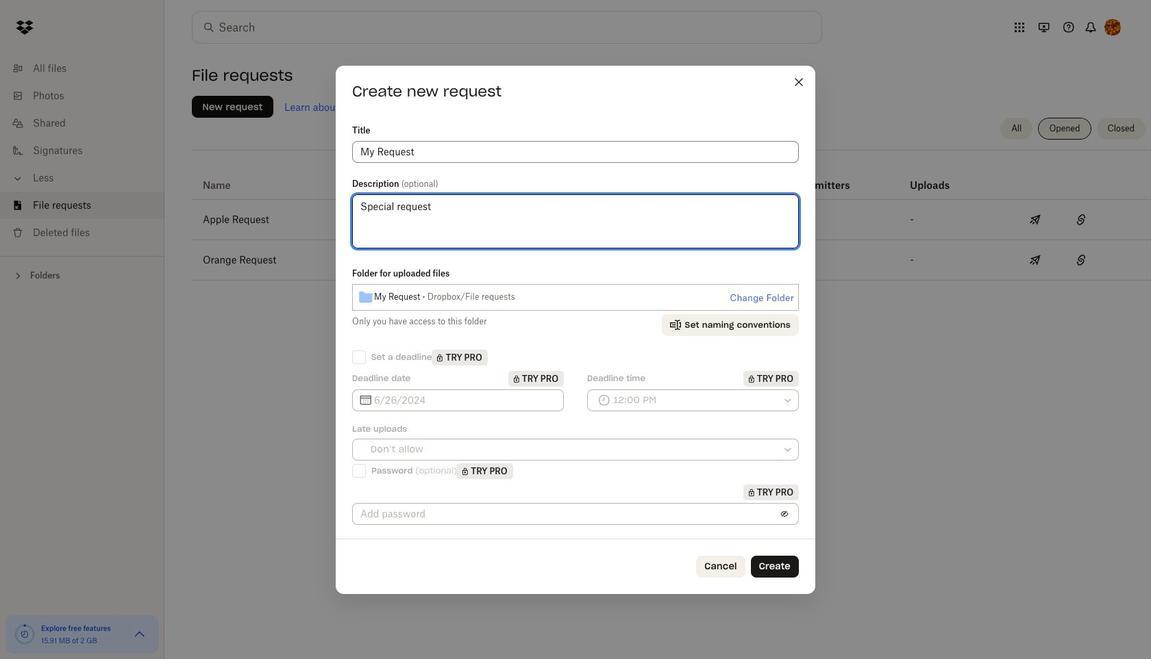 Task type: vqa. For each thing, say whether or not it's contained in the screenshot.
bottom to
no



Task type: describe. For each thing, give the bounding box(es) containing it.
dropbox image
[[11, 14, 38, 41]]

Add password password field
[[360, 507, 774, 522]]

1 row from the top
[[192, 156, 1151, 200]]

copy link image
[[1073, 212, 1090, 228]]

less image
[[11, 172, 25, 186]]

Explain what the request is for text field
[[360, 144, 791, 159]]

pro trial element inside row
[[674, 177, 696, 194]]

1 send email image from the top
[[1027, 212, 1044, 228]]

2 send email image from the top
[[1027, 252, 1044, 269]]



Task type: locate. For each thing, give the bounding box(es) containing it.
2 column header from the left
[[910, 161, 965, 194]]

list
[[0, 47, 164, 256]]

2 row from the top
[[192, 200, 1151, 240]]

cell
[[1105, 200, 1151, 240]]

pro trial element
[[674, 177, 696, 194], [432, 350, 488, 366], [508, 371, 564, 387], [743, 371, 799, 387], [457, 464, 513, 479], [743, 485, 799, 501]]

send email image left copy link image
[[1027, 252, 1044, 269]]

row group
[[192, 200, 1151, 281]]

1 vertical spatial send email image
[[1027, 252, 1044, 269]]

cell inside row
[[1105, 200, 1151, 240]]

table
[[192, 156, 1151, 281]]

dialog
[[336, 65, 815, 594]]

3 row from the top
[[192, 240, 1151, 281]]

0 vertical spatial send email image
[[1027, 212, 1044, 228]]

row
[[192, 156, 1151, 200], [192, 200, 1151, 240], [192, 240, 1151, 281]]

column header
[[796, 161, 850, 194], [910, 161, 965, 194]]

0 horizontal spatial column header
[[796, 161, 850, 194]]

copy link image
[[1073, 252, 1090, 269]]

Add any extra details about the request text field
[[352, 194, 799, 248]]

list item
[[0, 192, 164, 219]]

1 column header from the left
[[796, 161, 850, 194]]

send email image left copy link icon in the right top of the page
[[1027, 212, 1044, 228]]

1 horizontal spatial column header
[[910, 161, 965, 194]]

send email image
[[1027, 212, 1044, 228], [1027, 252, 1044, 269]]

None text field
[[374, 393, 556, 408]]



